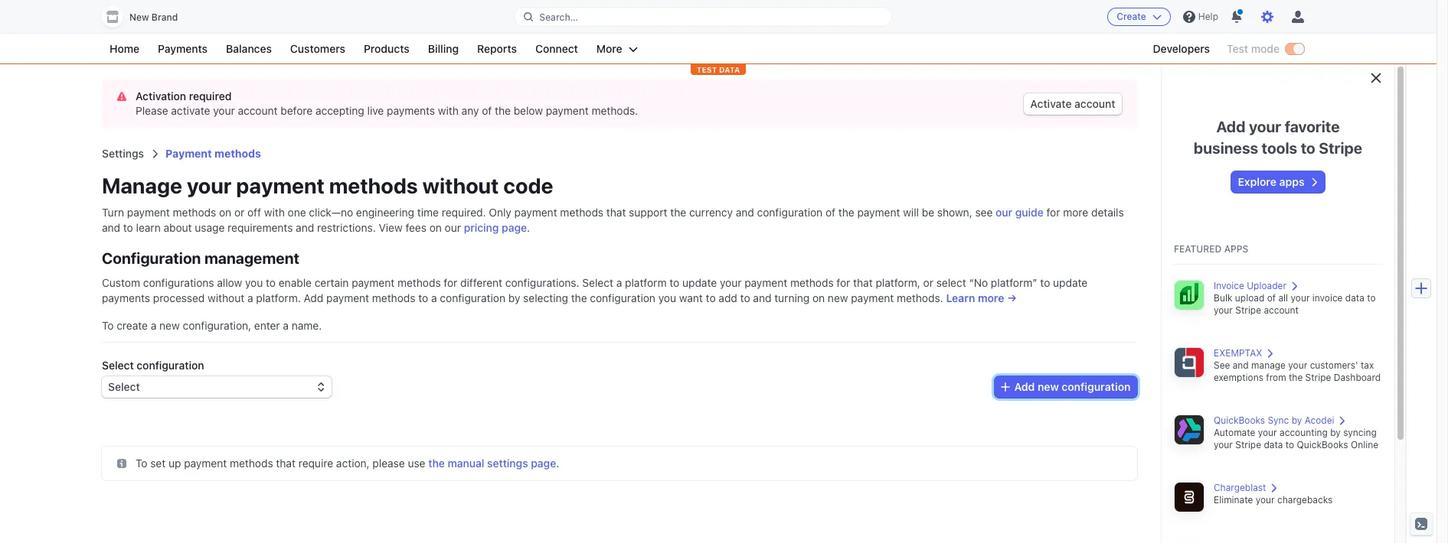 Task type: locate. For each thing, give the bounding box(es) containing it.
to down accounting
[[1286, 440, 1295, 451]]

and
[[736, 206, 754, 219], [102, 221, 120, 234], [296, 221, 314, 234], [753, 292, 772, 305], [1233, 360, 1249, 372]]

data right invoice
[[1346, 293, 1365, 304]]

stripe inside "add your favorite business tools to stripe"
[[1319, 139, 1363, 157]]

the
[[495, 104, 511, 117], [671, 206, 687, 219], [839, 206, 855, 219], [571, 292, 587, 305], [1289, 372, 1303, 384], [428, 457, 445, 470]]

0 horizontal spatial of
[[482, 104, 492, 117]]

select down select configuration at the left bottom of the page
[[108, 381, 140, 394]]

the inside activation required please activate your account before accepting live payments with any of the below payment methods.
[[495, 104, 511, 117]]

payment right below
[[546, 104, 589, 117]]

. right settings on the left of page
[[556, 457, 559, 470]]

1 horizontal spatial more
[[1064, 206, 1089, 219]]

to left set at the left bottom of page
[[136, 457, 147, 470]]

search…
[[540, 11, 578, 23]]

and left turning
[[753, 292, 772, 305]]

your down required
[[213, 104, 235, 117]]

and down one
[[296, 221, 314, 234]]

the right selecting
[[571, 292, 587, 305]]

0 horizontal spatial our
[[445, 221, 461, 234]]

0 vertical spatial you
[[245, 277, 263, 290]]

test data
[[697, 65, 740, 74]]

2 horizontal spatial new
[[1038, 381, 1059, 394]]

2 vertical spatial by
[[1331, 427, 1341, 439]]

methods left the "support"
[[560, 206, 604, 219]]

payments
[[387, 104, 435, 117], [102, 292, 150, 305]]

1 vertical spatial methods.
[[897, 292, 944, 305]]

stripe down favorite
[[1319, 139, 1363, 157]]

enable
[[279, 277, 312, 290]]

1 horizontal spatial our
[[996, 206, 1013, 219]]

favorite
[[1285, 118, 1340, 136]]

1 vertical spatial data
[[1264, 440, 1283, 451]]

to inside for more details and to learn about usage requirements and restrictions. view fees on our
[[123, 221, 133, 234]]

for
[[1047, 206, 1061, 219], [444, 277, 458, 290], [837, 277, 851, 290]]

by inside automate your accounting by syncing your stripe data to quickbooks online
[[1331, 427, 1341, 439]]

the manual settings page link
[[428, 457, 556, 470]]

0 horizontal spatial that
[[276, 457, 296, 470]]

click—no
[[309, 206, 353, 219]]

your right manage at the right bottom
[[1289, 360, 1308, 372]]

account left before
[[238, 104, 278, 117]]

to left the learn
[[123, 221, 133, 234]]

2 horizontal spatial by
[[1331, 427, 1341, 439]]

payment up turning
[[745, 277, 788, 290]]

0 vertical spatial of
[[482, 104, 492, 117]]

stripe down customers'
[[1306, 372, 1332, 384]]

for left platform,
[[837, 277, 851, 290]]

for left different
[[444, 277, 458, 290]]

methods right the payment
[[215, 147, 261, 160]]

methods
[[215, 147, 261, 160], [329, 173, 418, 198], [173, 206, 216, 219], [560, 206, 604, 219], [398, 277, 441, 290], [791, 277, 834, 290], [372, 292, 416, 305], [230, 457, 273, 470]]

by up accounting
[[1292, 415, 1303, 427]]

by
[[509, 292, 520, 305], [1292, 415, 1303, 427], [1331, 427, 1341, 439]]

update right platform"
[[1053, 277, 1088, 290]]

without down allow
[[208, 292, 245, 305]]

more down "no
[[978, 292, 1005, 305]]

0 horizontal spatial methods.
[[592, 104, 638, 117]]

currency
[[689, 206, 733, 219]]

0 vertical spatial with
[[438, 104, 459, 117]]

0 horizontal spatial data
[[1264, 440, 1283, 451]]

to for to set up payment methods that require action, please use the manual settings page .
[[136, 457, 147, 470]]

1 horizontal spatial to
[[136, 457, 147, 470]]

accepting
[[316, 104, 365, 117]]

select for select configuration
[[102, 359, 134, 372]]

add your favorite business tools to stripe
[[1194, 118, 1363, 157]]

1 horizontal spatial data
[[1346, 293, 1365, 304]]

more left 'details'
[[1064, 206, 1089, 219]]

1 horizontal spatial quickbooks
[[1297, 440, 1349, 451]]

to left create
[[102, 319, 114, 332]]

add new configuration button
[[995, 377, 1137, 398]]

add
[[1217, 118, 1246, 136], [304, 292, 324, 305], [1015, 381, 1035, 394]]

1 vertical spatial new
[[159, 319, 180, 332]]

0 horizontal spatial on
[[219, 206, 232, 219]]

1 vertical spatial select
[[102, 359, 134, 372]]

stripe inside "bulk upload of all your invoice data to your stripe account"
[[1236, 305, 1262, 316]]

page right settings on the left of page
[[531, 457, 556, 470]]

stripe down upload on the bottom of page
[[1236, 305, 1262, 316]]

payments right live
[[387, 104, 435, 117]]

that left require
[[276, 457, 296, 470]]

explore apps link
[[1232, 172, 1325, 193]]

methods up turning
[[791, 277, 834, 290]]

required.
[[442, 206, 486, 219]]

0 vertical spatial add
[[1217, 118, 1246, 136]]

create
[[1117, 11, 1147, 22]]

and inside custom configurations allow you to enable certain payment methods for different configurations. select a platform to update your payment methods for that platform, or select "no platform" to update payments processed without a platform. add payment methods to a configuration by selecting the configuration you want to add to and turning on new payment methods.
[[753, 292, 772, 305]]

1 horizontal spatial update
[[1053, 277, 1088, 290]]

page
[[502, 221, 527, 234], [531, 457, 556, 470]]

add inside add new configuration button
[[1015, 381, 1035, 394]]

usage
[[195, 221, 225, 234]]

invoice
[[1214, 280, 1245, 292]]

0 vertical spatial .
[[527, 221, 530, 234]]

select inside popup button
[[108, 381, 140, 394]]

on right turning
[[813, 292, 825, 305]]

methods. down platform,
[[897, 292, 944, 305]]

0 horizontal spatial by
[[509, 292, 520, 305]]

more inside for more details and to learn about usage requirements and restrictions. view fees on our
[[1064, 206, 1089, 219]]

to inside "add your favorite business tools to stripe"
[[1301, 139, 1316, 157]]

chargeblast
[[1214, 483, 1267, 494]]

pricing page link
[[464, 221, 527, 234]]

2 vertical spatial that
[[276, 457, 296, 470]]

or inside custom configurations allow you to enable certain payment methods for different configurations. select a platform to update your payment methods for that platform, or select "no platform" to update payments processed without a platform. add payment methods to a configuration by selecting the configuration you want to add to and turning on new payment methods.
[[924, 277, 934, 290]]

will
[[903, 206, 919, 219]]

2 horizontal spatial for
[[1047, 206, 1061, 219]]

processed
[[153, 292, 205, 305]]

to
[[1301, 139, 1316, 157], [123, 221, 133, 234], [266, 277, 276, 290], [670, 277, 680, 290], [1041, 277, 1051, 290], [419, 292, 428, 305], [706, 292, 716, 305], [741, 292, 750, 305], [1368, 293, 1376, 304], [1286, 440, 1295, 451]]

our down required.
[[445, 221, 461, 234]]

with right off
[[264, 206, 285, 219]]

create
[[117, 319, 148, 332]]

1 horizontal spatial or
[[924, 277, 934, 290]]

account right the "activate" in the top right of the page
[[1075, 97, 1116, 110]]

that left platform,
[[854, 277, 873, 290]]

0 horizontal spatial or
[[234, 206, 245, 219]]

quickbooks sync by acodei
[[1214, 415, 1335, 427]]

1 vertical spatial that
[[854, 277, 873, 290]]

payments down custom
[[102, 292, 150, 305]]

2 horizontal spatial on
[[813, 292, 825, 305]]

without
[[422, 173, 499, 198], [208, 292, 245, 305]]

invoice uploader
[[1214, 280, 1287, 292]]

to down fees
[[419, 292, 428, 305]]

the right use
[[428, 457, 445, 470]]

developers link
[[1146, 40, 1218, 58]]

your inside custom configurations allow you to enable certain payment methods for different configurations. select a platform to update your payment methods for that platform, or select "no platform" to update payments processed without a platform. add payment methods to a configuration by selecting the configuration you want to add to and turning on new payment methods.
[[720, 277, 742, 290]]

0 horizontal spatial account
[[238, 104, 278, 117]]

and inside see and manage your customers' tax exemptions from the stripe dashboard
[[1233, 360, 1249, 372]]

about
[[164, 221, 192, 234]]

stripe down automate
[[1236, 440, 1262, 451]]

explore
[[1238, 175, 1277, 188]]

select inside custom configurations allow you to enable certain payment methods for different configurations. select a platform to update your payment methods for that platform, or select "no platform" to update payments processed without a platform. add payment methods to a configuration by selecting the configuration you want to add to and turning on new payment methods.
[[583, 277, 614, 290]]

you
[[245, 277, 263, 290], [659, 292, 677, 305]]

1 update from the left
[[683, 277, 717, 290]]

2 horizontal spatial account
[[1264, 305, 1299, 316]]

0 horizontal spatial add
[[304, 292, 324, 305]]

0 horizontal spatial quickbooks
[[1214, 415, 1266, 427]]

please
[[136, 104, 168, 117]]

new inside custom configurations allow you to enable certain payment methods for different configurations. select a platform to update your payment methods for that platform, or select "no platform" to update payments processed without a platform. add payment methods to a configuration by selecting the configuration you want to add to and turning on new payment methods.
[[828, 292, 848, 305]]

products
[[364, 42, 410, 55]]

.
[[527, 221, 530, 234], [556, 457, 559, 470]]

0 horizontal spatial to
[[102, 319, 114, 332]]

a
[[617, 277, 622, 290], [247, 292, 253, 305], [431, 292, 437, 305], [151, 319, 157, 332], [283, 319, 289, 332]]

activate account
[[1031, 97, 1116, 110]]

methods left require
[[230, 457, 273, 470]]

quickbooks down accounting
[[1297, 440, 1349, 451]]

1 vertical spatial by
[[1292, 415, 1303, 427]]

1 vertical spatial payments
[[102, 292, 150, 305]]

configuration
[[757, 206, 823, 219], [440, 292, 506, 305], [590, 292, 656, 305], [137, 359, 204, 372], [1062, 381, 1131, 394]]

our guide link
[[996, 206, 1044, 219]]

0 horizontal spatial payments
[[102, 292, 150, 305]]

your inside activation required please activate your account before accepting live payments with any of the below payment methods.
[[213, 104, 235, 117]]

to right add
[[741, 292, 750, 305]]

payment inside activation required please activate your account before accepting live payments with any of the below payment methods.
[[546, 104, 589, 117]]

0 vertical spatial quickbooks
[[1214, 415, 1266, 427]]

1 horizontal spatial methods.
[[897, 292, 944, 305]]

your inside "add your favorite business tools to stripe"
[[1249, 118, 1282, 136]]

your down the payment methods
[[187, 173, 232, 198]]

0 vertical spatial payments
[[387, 104, 435, 117]]

methods.
[[592, 104, 638, 117], [897, 292, 944, 305]]

that inside custom configurations allow you to enable certain payment methods for different configurations. select a platform to update your payment methods for that platform, or select "no platform" to update payments processed without a platform. add payment methods to a configuration by selecting the configuration you want to add to and turning on new payment methods.
[[854, 277, 873, 290]]

1 horizontal spatial on
[[430, 221, 442, 234]]

with inside activation required please activate your account before accepting live payments with any of the below payment methods.
[[438, 104, 459, 117]]

exemptax image
[[1174, 348, 1205, 378]]

to right platform"
[[1041, 277, 1051, 290]]

0 vertical spatial without
[[422, 173, 499, 198]]

to set up payment methods that require action, please use the manual settings page .
[[136, 457, 559, 470]]

1 horizontal spatial of
[[826, 206, 836, 219]]

. down code
[[527, 221, 530, 234]]

1 vertical spatial or
[[924, 277, 934, 290]]

quickbooks sync by acodei image
[[1174, 415, 1205, 446]]

to right invoice
[[1368, 293, 1376, 304]]

0 vertical spatial on
[[219, 206, 232, 219]]

payment up one
[[236, 173, 325, 198]]

our right see
[[996, 206, 1013, 219]]

0 vertical spatial to
[[102, 319, 114, 332]]

0 horizontal spatial more
[[978, 292, 1005, 305]]

by left selecting
[[509, 292, 520, 305]]

page down only
[[502, 221, 527, 234]]

1 horizontal spatial payments
[[387, 104, 435, 117]]

settings link
[[102, 147, 144, 160]]

2 vertical spatial new
[[1038, 381, 1059, 394]]

payments inside activation required please activate your account before accepting live payments with any of the below payment methods.
[[387, 104, 435, 117]]

developers
[[1153, 42, 1210, 55]]

quickbooks up automate
[[1214, 415, 1266, 427]]

1 vertical spatial add
[[304, 292, 324, 305]]

2 vertical spatial on
[[813, 292, 825, 305]]

payment down certain
[[326, 292, 369, 305]]

1 vertical spatial our
[[445, 221, 461, 234]]

to inside "bulk upload of all your invoice data to your stripe account"
[[1368, 293, 1376, 304]]

configurations
[[143, 277, 214, 290]]

1 horizontal spatial account
[[1075, 97, 1116, 110]]

without up required.
[[422, 173, 499, 198]]

without inside custom configurations allow you to enable certain payment methods for different configurations. select a platform to update your payment methods for that platform, or select "no platform" to update payments processed without a platform. add payment methods to a configuration by selecting the configuration you want to add to and turning on new payment methods.
[[208, 292, 245, 305]]

platform,
[[876, 277, 921, 290]]

select down create
[[102, 359, 134, 372]]

with left 'any'
[[438, 104, 459, 117]]

tools
[[1262, 139, 1298, 157]]

new
[[129, 11, 149, 23]]

the left below
[[495, 104, 511, 117]]

1 horizontal spatial add
[[1015, 381, 1035, 394]]

1 horizontal spatial with
[[438, 104, 459, 117]]

to down favorite
[[1301, 139, 1316, 157]]

methods up engineering
[[329, 173, 418, 198]]

you left want
[[659, 292, 677, 305]]

on up the usage
[[219, 206, 232, 219]]

1 horizontal spatial without
[[422, 173, 499, 198]]

learn
[[136, 221, 161, 234]]

for right guide on the right top of the page
[[1047, 206, 1061, 219]]

activation
[[136, 90, 186, 103]]

1 vertical spatial to
[[136, 457, 147, 470]]

0 vertical spatial select
[[583, 277, 614, 290]]

0 vertical spatial data
[[1346, 293, 1365, 304]]

help
[[1199, 11, 1219, 22]]

0 vertical spatial new
[[828, 292, 848, 305]]

configuration inside button
[[1062, 381, 1131, 394]]

2 horizontal spatial add
[[1217, 118, 1246, 136]]

Search… search field
[[515, 7, 891, 26]]

1 vertical spatial quickbooks
[[1297, 440, 1349, 451]]

select left platform
[[583, 277, 614, 290]]

your up add
[[720, 277, 742, 290]]

methods. down more button
[[592, 104, 638, 117]]

payment down platform,
[[851, 292, 894, 305]]

payment right certain
[[352, 277, 395, 290]]

action,
[[336, 457, 370, 470]]

learn
[[946, 292, 976, 305]]

2 vertical spatial select
[[108, 381, 140, 394]]

allow
[[217, 277, 242, 290]]

0 vertical spatial page
[[502, 221, 527, 234]]

1 vertical spatial you
[[659, 292, 677, 305]]

1 vertical spatial on
[[430, 221, 442, 234]]

1 horizontal spatial that
[[607, 206, 626, 219]]

1 vertical spatial with
[[264, 206, 285, 219]]

2 horizontal spatial of
[[1268, 293, 1276, 304]]

2 update from the left
[[1053, 277, 1088, 290]]

your up tools
[[1249, 118, 1282, 136]]

1 horizontal spatial .
[[556, 457, 559, 470]]

1 horizontal spatial page
[[531, 457, 556, 470]]

1 vertical spatial more
[[978, 292, 1005, 305]]

to
[[102, 319, 114, 332], [136, 457, 147, 470]]

1 vertical spatial without
[[208, 292, 245, 305]]

2 vertical spatial add
[[1015, 381, 1035, 394]]

activate
[[1031, 97, 1072, 110]]

accounting
[[1280, 427, 1328, 439]]

the right the "support"
[[671, 206, 687, 219]]

more for details
[[1064, 206, 1089, 219]]

uploader
[[1247, 280, 1287, 292]]

payment right up on the bottom
[[184, 457, 227, 470]]

1 horizontal spatial you
[[659, 292, 677, 305]]

data
[[719, 65, 740, 74]]

one
[[288, 206, 306, 219]]

0 vertical spatial by
[[509, 292, 520, 305]]

want
[[679, 292, 703, 305]]

you right allow
[[245, 277, 263, 290]]

of
[[482, 104, 492, 117], [826, 206, 836, 219], [1268, 293, 1276, 304]]

apps
[[1225, 244, 1249, 255]]

1 vertical spatial of
[[826, 206, 836, 219]]

turn
[[102, 206, 124, 219]]

2 vertical spatial of
[[1268, 293, 1276, 304]]

add new configuration
[[1015, 381, 1131, 394]]

explore apps
[[1238, 175, 1305, 188]]

the inside custom configurations allow you to enable certain payment methods for different configurations. select a platform to update your payment methods for that platform, or select "no platform" to update payments processed without a platform. add payment methods to a configuration by selecting the configuration you want to add to and turning on new payment methods.
[[571, 292, 587, 305]]

→
[[1007, 292, 1017, 305]]

balances link
[[218, 40, 280, 58]]

2 horizontal spatial that
[[854, 277, 873, 290]]

connect
[[535, 42, 578, 55]]

or left select
[[924, 277, 934, 290]]

0 horizontal spatial update
[[683, 277, 717, 290]]

0 horizontal spatial without
[[208, 292, 245, 305]]

the right from
[[1289, 372, 1303, 384]]

by down acodei
[[1331, 427, 1341, 439]]

that left the "support"
[[607, 206, 626, 219]]

0 vertical spatial methods.
[[592, 104, 638, 117]]

data down the quickbooks sync by acodei
[[1264, 440, 1283, 451]]

or left off
[[234, 206, 245, 219]]

add inside "add your favorite business tools to stripe"
[[1217, 118, 1246, 136]]

update up want
[[683, 277, 717, 290]]

account down all
[[1264, 305, 1299, 316]]

fees
[[406, 221, 427, 234]]

0 vertical spatial our
[[996, 206, 1013, 219]]

to create a new configuration, enter a name.
[[102, 319, 322, 332]]

on down time
[[430, 221, 442, 234]]

0 vertical spatial more
[[1064, 206, 1089, 219]]

upload
[[1236, 293, 1265, 304]]

1 vertical spatial .
[[556, 457, 559, 470]]

payment up the learn
[[127, 206, 170, 219]]

1 horizontal spatial new
[[828, 292, 848, 305]]

and up exemptions
[[1233, 360, 1249, 372]]

be
[[922, 206, 935, 219]]

automate
[[1214, 427, 1256, 439]]

time
[[417, 206, 439, 219]]

1 horizontal spatial for
[[837, 277, 851, 290]]

details
[[1092, 206, 1124, 219]]

tax
[[1361, 360, 1375, 372]]

add for add new configuration
[[1015, 381, 1035, 394]]



Task type: vqa. For each thing, say whether or not it's contained in the screenshot.


Task type: describe. For each thing, give the bounding box(es) containing it.
eliminate your chargebacks
[[1214, 495, 1333, 506]]

our inside for more details and to learn about usage requirements and restrictions. view fees on our
[[445, 221, 461, 234]]

more for →
[[978, 292, 1005, 305]]

settings
[[102, 147, 144, 160]]

configurations.
[[505, 277, 580, 290]]

0 horizontal spatial page
[[502, 221, 527, 234]]

certain
[[315, 277, 349, 290]]

your right all
[[1291, 293, 1310, 304]]

quickbooks inside automate your accounting by syncing your stripe data to quickbooks online
[[1297, 440, 1349, 451]]

your inside see and manage your customers' tax exemptions from the stripe dashboard
[[1289, 360, 1308, 372]]

to for to create a new configuration, enter a name.
[[102, 319, 114, 332]]

1 horizontal spatial by
[[1292, 415, 1303, 427]]

stripe inside automate your accounting by syncing your stripe data to quickbooks online
[[1236, 440, 1262, 451]]

live
[[367, 104, 384, 117]]

all
[[1279, 293, 1289, 304]]

platform"
[[991, 277, 1038, 290]]

customers
[[290, 42, 345, 55]]

new brand
[[129, 11, 178, 23]]

on inside custom configurations allow you to enable certain payment methods for different configurations. select a platform to update your payment methods for that platform, or select "no platform" to update payments processed without a platform. add payment methods to a configuration by selecting the configuration you want to add to and turning on new payment methods.
[[813, 292, 825, 305]]

manage
[[1252, 360, 1286, 372]]

activation required please activate your account before accepting live payments with any of the below payment methods.
[[136, 90, 638, 117]]

to left add
[[706, 292, 716, 305]]

on inside for more details and to learn about usage requirements and restrictions. view fees on our
[[430, 221, 442, 234]]

use
[[408, 457, 426, 470]]

different
[[461, 277, 503, 290]]

management
[[204, 250, 300, 267]]

home
[[110, 42, 139, 55]]

manage your payment methods without code
[[102, 173, 553, 198]]

configuration
[[102, 250, 201, 267]]

custom configurations allow you to enable certain payment methods for different configurations. select a platform to update your payment methods for that platform, or select "no platform" to update payments processed without a platform. add payment methods to a configuration by selecting the configuration you want to add to and turning on new payment methods.
[[102, 277, 1088, 305]]

1 vertical spatial page
[[531, 457, 556, 470]]

view
[[379, 221, 403, 234]]

sync
[[1268, 415, 1290, 427]]

custom
[[102, 277, 140, 290]]

"no
[[969, 277, 988, 290]]

your down the quickbooks sync by acodei
[[1258, 427, 1278, 439]]

data inside "bulk upload of all your invoice data to your stripe account"
[[1346, 293, 1365, 304]]

billing
[[428, 42, 459, 55]]

payment left the will
[[858, 206, 900, 219]]

eliminate
[[1214, 495, 1254, 506]]

account inside "bulk upload of all your invoice data to your stripe account"
[[1264, 305, 1299, 316]]

stripe inside see and manage your customers' tax exemptions from the stripe dashboard
[[1306, 372, 1332, 384]]

0 horizontal spatial you
[[245, 277, 263, 290]]

only
[[489, 206, 512, 219]]

support
[[629, 206, 668, 219]]

0 horizontal spatial .
[[527, 221, 530, 234]]

add for add your favorite business tools to stripe
[[1217, 118, 1246, 136]]

payments inside custom configurations allow you to enable certain payment methods for different configurations. select a platform to update your payment methods for that platform, or select "no platform" to update payments processed without a platform. add payment methods to a configuration by selecting the configuration you want to add to and turning on new payment methods.
[[102, 292, 150, 305]]

methods down view
[[372, 292, 416, 305]]

manual
[[448, 457, 485, 470]]

payment methods
[[166, 147, 261, 160]]

platform
[[625, 277, 667, 290]]

please
[[373, 457, 405, 470]]

0 horizontal spatial for
[[444, 277, 458, 290]]

chargebacks
[[1278, 495, 1333, 506]]

chargeblast image
[[1174, 483, 1205, 513]]

required
[[189, 90, 232, 103]]

connect link
[[528, 40, 586, 58]]

bulk upload of all your invoice data to your stripe account
[[1214, 293, 1376, 316]]

manage
[[102, 173, 182, 198]]

reports
[[477, 42, 517, 55]]

invoice uploader image
[[1174, 280, 1205, 311]]

brand
[[152, 11, 178, 23]]

any
[[462, 104, 479, 117]]

balances
[[226, 42, 272, 55]]

test
[[1227, 42, 1249, 55]]

pricing
[[464, 221, 499, 234]]

below
[[514, 104, 543, 117]]

0 horizontal spatial new
[[159, 319, 180, 332]]

methods. inside activation required please activate your account before accepting live payments with any of the below payment methods.
[[592, 104, 638, 117]]

your down the bulk
[[1214, 305, 1233, 316]]

add
[[719, 292, 738, 305]]

test mode
[[1227, 42, 1280, 55]]

add inside custom configurations allow you to enable certain payment methods for different configurations. select a platform to update your payment methods for that platform, or select "no platform" to update payments processed without a platform. add payment methods to a configuration by selecting the configuration you want to add to and turning on new payment methods.
[[304, 292, 324, 305]]

methods down fees
[[398, 277, 441, 290]]

platform.
[[256, 292, 301, 305]]

business
[[1194, 139, 1259, 157]]

payment down code
[[515, 206, 557, 219]]

your down chargeblast
[[1256, 495, 1275, 506]]

svg image
[[117, 460, 126, 469]]

see
[[1214, 360, 1231, 372]]

selecting
[[523, 292, 568, 305]]

payments
[[158, 42, 208, 55]]

and down turn
[[102, 221, 120, 234]]

restrictions.
[[317, 221, 376, 234]]

syncing
[[1344, 427, 1377, 439]]

methods up the usage
[[173, 206, 216, 219]]

0 vertical spatial or
[[234, 206, 245, 219]]

svg image
[[117, 92, 126, 101]]

the inside see and manage your customers' tax exemptions from the stripe dashboard
[[1289, 372, 1303, 384]]

help button
[[1177, 5, 1225, 29]]

billing link
[[420, 40, 467, 58]]

select for select
[[108, 381, 140, 394]]

customers'
[[1310, 360, 1359, 372]]

name.
[[292, 319, 322, 332]]

to up platform.
[[266, 277, 276, 290]]

reports link
[[470, 40, 525, 58]]

exemptax
[[1214, 348, 1263, 359]]

exemptions
[[1214, 372, 1264, 384]]

select
[[937, 277, 967, 290]]

featured apps
[[1174, 244, 1249, 255]]

apps
[[1280, 175, 1305, 188]]

your down automate
[[1214, 440, 1233, 451]]

0 horizontal spatial with
[[264, 206, 285, 219]]

and right currency
[[736, 206, 754, 219]]

online
[[1351, 440, 1379, 451]]

by inside custom configurations allow you to enable certain payment methods for different configurations. select a platform to update your payment methods for that platform, or select "no platform" to update payments processed without a platform. add payment methods to a configuration by selecting the configuration you want to add to and turning on new payment methods.
[[509, 292, 520, 305]]

to up want
[[670, 277, 680, 290]]

enter
[[254, 319, 280, 332]]

of inside "bulk upload of all your invoice data to your stripe account"
[[1268, 293, 1276, 304]]

Search… text field
[[515, 7, 891, 26]]

new inside button
[[1038, 381, 1059, 394]]

data inside automate your accounting by syncing your stripe data to quickbooks online
[[1264, 440, 1283, 451]]

requirements
[[228, 221, 293, 234]]

0 vertical spatial that
[[607, 206, 626, 219]]

test
[[697, 65, 717, 74]]

payments link
[[150, 40, 215, 58]]

turn payment methods on or off with one click—no engineering time required. only payment methods that support the currency and configuration of the payment will be shown, see our guide
[[102, 206, 1044, 219]]

select button
[[102, 377, 332, 398]]

for inside for more details and to learn about usage requirements and restrictions. view fees on our
[[1047, 206, 1061, 219]]

learn more → link
[[946, 292, 1017, 305]]

account inside button
[[1075, 97, 1116, 110]]

of inside activation required please activate your account before accepting live payments with any of the below payment methods.
[[482, 104, 492, 117]]

account inside activation required please activate your account before accepting live payments with any of the below payment methods.
[[238, 104, 278, 117]]

to inside automate your accounting by syncing your stripe data to quickbooks online
[[1286, 440, 1295, 451]]

methods. inside custom configurations allow you to enable certain payment methods for different configurations. select a platform to update your payment methods for that platform, or select "no platform" to update payments processed without a platform. add payment methods to a configuration by selecting the configuration you want to add to and turning on new payment methods.
[[897, 292, 944, 305]]

the left the will
[[839, 206, 855, 219]]

dashboard
[[1334, 372, 1381, 384]]

turning
[[775, 292, 810, 305]]



